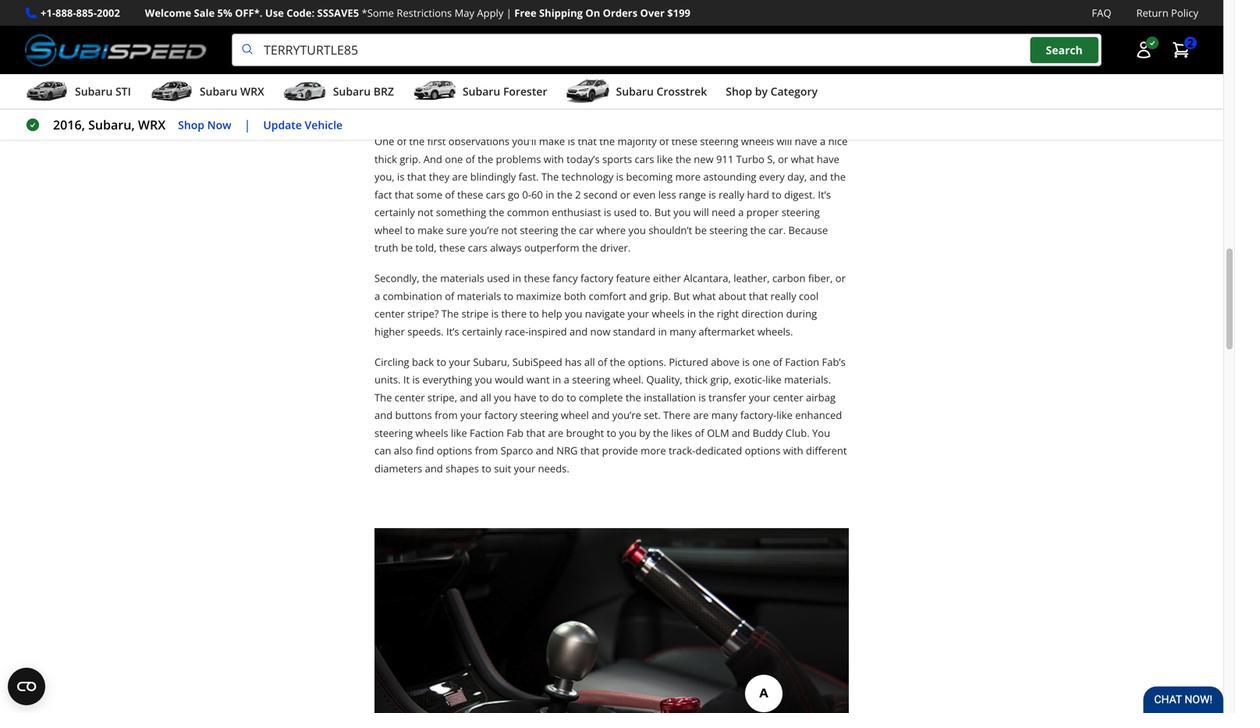 Task type: locate. For each thing, give the bounding box(es) containing it.
2 inside button
[[1188, 35, 1195, 50]]

the left right
[[699, 307, 715, 321]]

2 horizontal spatial it's
[[819, 188, 832, 202]]

a down has
[[564, 373, 570, 387]]

2 vertical spatial be
[[401, 241, 413, 255]]

0 horizontal spatial can
[[375, 444, 391, 458]]

the inside "circling back to your subaru, subispeed has all of the options. pictured above is one of faction fab's units. it is everything you would want in a steering wheel. quality, thick grip, exotic-like materials. the center stripe, and all you have to do to complete the installation is transfer your center airbag and buttons from your factory steering wheel and you're set. there are many factory-like enhanced steering wheels like faction fab that are brought to you by the likes of olm and buddy club. you can also find options from sparco and nrg that provide more track-dedicated options with different diameters and shapes to suit your needs."
[[375, 391, 392, 405]]

0 horizontal spatial all
[[481, 391, 492, 405]]

0 horizontal spatial certainly
[[375, 205, 415, 219]]

1 vertical spatial 2
[[576, 188, 581, 202]]

return policy link
[[1137, 5, 1199, 21]]

1 vertical spatial wheels
[[652, 307, 685, 321]]

subaru for subaru wrx
[[200, 84, 238, 99]]

something
[[436, 205, 487, 219]]

really inside secondly, the materials used in these fancy factory feature either alcantara, leather, carbon fiber, or a combination of materials to maximize both comfort and grip. but what about that really cool center stripe? the stripe is there to help you navigate your wheels in the right direction during higher speeds. it's certainly race-inspired and now standard in many aftermarket wheels.
[[771, 289, 797, 303]]

or right fiber,
[[836, 271, 846, 285]]

shop down subaru wrx "dropdown button"
[[178, 117, 205, 132]]

0 vertical spatial thick
[[375, 152, 397, 166]]

wheel.
[[613, 373, 644, 387]]

they inside now the steering wheel is one of the best interior upgrades you can perform. it's the main central tool of control when driving, right? when looking at modern world-class sports cars such as the porsche gt3, the mclaren 650s, or whatever the latest ferrambo is shining in the showrooms of dealerships, the steering wheel will be the first interior item you will observe. but what do they all have in common?
[[799, 86, 820, 100]]

center
[[375, 307, 405, 321], [395, 391, 425, 405], [774, 391, 804, 405]]

sports inside one of the first observations you'll make is that the majority of these steering wheels will have a nice thick grip. and one of the problems with today's sports cars like the new 911 turbo s, or what have you, is that they are blindingly fast. the technology is becoming more astounding every day, and the fact that some of these cars go 0-60 in the 2 second or even less range is really hard to digest. it's certainly not something the common enthusiast is used to. but you will need a proper steering wheel to make sure you're not steering the car where you shouldn't be steering the car. because truth be told, these cars always outperform the driver.
[[603, 152, 633, 166]]

used inside one of the first observations you'll make is that the majority of these steering wheels will have a nice thick grip. and one of the problems with today's sports cars like the new 911 turbo s, or what have you, is that they are blindingly fast. the technology is becoming more astounding every day, and the fact that some of these cars go 0-60 in the 2 second or even less range is really hard to digest. it's certainly not something the common enthusiast is used to. but you will need a proper steering wheel to make sure you're not steering the car where you shouldn't be steering the car. because truth be told, these cars always outperform the driver.
[[614, 205, 637, 219]]

and
[[810, 170, 828, 184], [629, 289, 648, 303], [570, 325, 588, 339], [460, 391, 478, 405], [375, 408, 393, 422], [592, 408, 610, 422], [732, 426, 751, 440], [536, 444, 554, 458], [425, 462, 443, 476]]

they inside one of the first observations you'll make is that the majority of these steering wheels will have a nice thick grip. and one of the problems with today's sports cars like the new 911 turbo s, or what have you, is that they are blindingly fast. the technology is becoming more astounding every day, and the fact that some of these cars go 0-60 in the 2 second or even less range is really hard to digest. it's certainly not something the common enthusiast is used to. but you will need a proper steering wheel to make sure you're not steering the car where you shouldn't be steering the car. because truth be told, these cars always outperform the driver.
[[429, 170, 450, 184]]

the inside secondly, the materials used in these fancy factory feature either alcantara, leather, carbon fiber, or a combination of materials to maximize both comfort and grip. but what about that really cool center stripe? the stripe is there to help you navigate your wheels in the right direction during higher speeds. it's certainly race-inspired and now standard in many aftermarket wheels.
[[442, 307, 459, 321]]

have down brz
[[375, 104, 397, 118]]

center inside secondly, the materials used in these fancy factory feature either alcantara, leather, carbon fiber, or a combination of materials to maximize both comfort and grip. but what about that really cool center stripe? the stripe is there to help you navigate your wheels in the right direction during higher speeds. it's certainly race-inspired and now standard in many aftermarket wheels.
[[375, 307, 405, 321]]

the left main
[[757, 33, 773, 47]]

888-
[[55, 6, 76, 20]]

every
[[760, 170, 785, 184]]

1 horizontal spatial wrx
[[240, 84, 264, 99]]

1 vertical spatial do
[[552, 391, 564, 405]]

with left 'today's'
[[544, 152, 564, 166]]

2 horizontal spatial wheels
[[742, 134, 774, 148]]

2 button
[[1165, 34, 1199, 66]]

1 horizontal spatial but
[[674, 289, 690, 303]]

1 vertical spatial wrx
[[138, 116, 166, 133]]

you're inside "circling back to your subaru, subispeed has all of the options. pictured above is one of faction fab's units. it is everything you would want in a steering wheel. quality, thick grip, exotic-like materials. the center stripe, and all you have to do to complete the installation is transfer your center airbag and buttons from your factory steering wheel and you're set. there are many factory-like enhanced steering wheels like faction fab that are brought to you by the likes of olm and buddy club. you can also find options from sparco and nrg that provide more track-dedicated options with different diameters and shapes to suit your needs."
[[613, 408, 642, 422]]

| left free
[[506, 6, 512, 20]]

have inside now the steering wheel is one of the best interior upgrades you can perform. it's the main central tool of control when driving, right? when looking at modern world-class sports cars such as the porsche gt3, the mclaren 650s, or whatever the latest ferrambo is shining in the showrooms of dealerships, the steering wheel will be the first interior item you will observe. but what do they all have in common?
[[375, 104, 397, 118]]

2 vertical spatial all
[[481, 391, 492, 405]]

your
[[628, 307, 650, 321], [449, 355, 471, 369], [749, 391, 771, 405], [461, 408, 482, 422], [514, 462, 536, 476]]

0 horizontal spatial are
[[452, 170, 468, 184]]

wheels
[[742, 134, 774, 148], [652, 307, 685, 321], [416, 426, 449, 440]]

0 vertical spatial factory
[[581, 271, 614, 285]]

from up suit
[[475, 444, 498, 458]]

0 vertical spatial 2
[[1188, 35, 1195, 50]]

or inside secondly, the materials used in these fancy factory feature either alcantara, leather, carbon fiber, or a combination of materials to maximize both comfort and grip. but what about that really cool center stripe? the stripe is there to help you navigate your wheels in the right direction during higher speeds. it's certainly race-inspired and now standard in many aftermarket wheels.
[[836, 271, 846, 285]]

can inside "circling back to your subaru, subispeed has all of the options. pictured above is one of faction fab's units. it is everything you would want in a steering wheel. quality, thick grip, exotic-like materials. the center stripe, and all you have to do to complete the installation is transfer your center airbag and buttons from your factory steering wheel and you're set. there are many factory-like enhanced steering wheels like faction fab that are brought to you by the likes of olm and buddy club. you can also find options from sparco and nrg that provide more track-dedicated options with different diameters and shapes to suit your needs."
[[375, 444, 391, 458]]

used left to.
[[614, 205, 637, 219]]

0 vertical spatial |
[[506, 6, 512, 20]]

may
[[455, 6, 475, 20]]

subispeed
[[513, 355, 563, 369]]

of
[[520, 33, 529, 47], [396, 51, 405, 65], [820, 68, 829, 82], [397, 134, 407, 148], [660, 134, 669, 148], [466, 152, 475, 166], [445, 188, 455, 202], [445, 289, 455, 303], [598, 355, 608, 369], [774, 355, 783, 369], [695, 426, 705, 440]]

1 horizontal spatial wheels
[[652, 307, 685, 321]]

the down the observations
[[478, 152, 494, 166]]

to
[[772, 188, 782, 202], [405, 223, 415, 237], [504, 289, 514, 303], [530, 307, 539, 321], [437, 355, 447, 369], [540, 391, 549, 405], [567, 391, 577, 405], [607, 426, 617, 440], [482, 462, 492, 476]]

many inside "circling back to your subaru, subispeed has all of the options. pictured above is one of faction fab's units. it is everything you would want in a steering wheel. quality, thick grip, exotic-like materials. the center stripe, and all you have to do to complete the installation is transfer your center airbag and buttons from your factory steering wheel and you're set. there are many factory-like enhanced steering wheels like faction fab that are brought to you by the likes of olm and buddy club. you can also find options from sparco and nrg that provide more track-dedicated options with different diameters and shapes to suit your needs."
[[712, 408, 738, 422]]

brought
[[566, 426, 605, 440]]

button image
[[1135, 41, 1154, 59]]

0 vertical spatial not
[[418, 205, 434, 219]]

1 vertical spatial more
[[641, 444, 666, 458]]

one up exotic-
[[753, 355, 771, 369]]

can
[[678, 33, 694, 47], [375, 444, 391, 458]]

like left materials. on the right of the page
[[766, 373, 782, 387]]

sti
[[116, 84, 131, 99]]

have left nice
[[795, 134, 818, 148]]

2 horizontal spatial one
[[753, 355, 771, 369]]

and down 'complete'
[[592, 408, 610, 422]]

wheels inside "circling back to your subaru, subispeed has all of the options. pictured above is one of faction fab's units. it is everything you would want in a steering wheel. quality, thick grip, exotic-like materials. the center stripe, and all you have to do to complete the installation is transfer your center airbag and buttons from your factory steering wheel and you're set. there are many factory-like enhanced steering wheels like faction fab that are brought to you by the likes of olm and buddy club. you can also find options from sparco and nrg that provide more track-dedicated options with different diameters and shapes to suit your needs."
[[416, 426, 449, 440]]

0 vertical spatial grip.
[[400, 152, 421, 166]]

0 horizontal spatial shop
[[178, 117, 205, 132]]

and right day,
[[810, 170, 828, 184]]

maximize
[[516, 289, 562, 303]]

0 vertical spatial what
[[759, 86, 782, 100]]

you
[[658, 33, 675, 47], [658, 86, 676, 100], [674, 205, 691, 219], [629, 223, 646, 237], [565, 307, 583, 321], [475, 373, 493, 387], [494, 391, 512, 405], [620, 426, 637, 440]]

1 vertical spatial faction
[[470, 426, 504, 440]]

2 horizontal spatial be
[[695, 223, 707, 237]]

whatever
[[542, 68, 586, 82]]

everything
[[423, 373, 473, 387]]

1 horizontal spatial used
[[614, 205, 637, 219]]

the up shop by category
[[743, 68, 759, 82]]

race-
[[505, 325, 529, 339]]

all right stripe,
[[481, 391, 492, 405]]

in inside "circling back to your subaru, subispeed has all of the options. pictured above is one of faction fab's units. it is everything you would want in a steering wheel. quality, thick grip, exotic-like materials. the center stripe, and all you have to do to complete the installation is transfer your center airbag and buttons from your factory steering wheel and you're set. there are many factory-like enhanced steering wheels like faction fab that are brought to you by the likes of olm and buddy club. you can also find options from sparco and nrg that provide more track-dedicated options with different diameters and shapes to suit your needs."
[[553, 373, 562, 387]]

sale
[[194, 6, 215, 20]]

thick up you,
[[375, 152, 397, 166]]

0 horizontal spatial they
[[429, 170, 450, 184]]

be left told,
[[401, 241, 413, 255]]

both
[[564, 289, 587, 303]]

free
[[515, 6, 537, 20]]

subaru for subaru crosstrek
[[616, 84, 654, 99]]

wrx up update
[[240, 84, 264, 99]]

cars
[[747, 51, 766, 65], [635, 152, 655, 166], [486, 188, 506, 202], [468, 241, 488, 255]]

subaru forester
[[463, 84, 548, 99]]

wheel inside one of the first observations you'll make is that the majority of these steering wheels will have a nice thick grip. and one of the problems with today's sports cars like the new 911 turbo s, or what have you, is that they are blindingly fast. the technology is becoming more astounding every day, and the fact that some of these cars go 0-60 in the 2 second or even less range is really hard to digest. it's certainly not something the common enthusiast is used to. but you will need a proper steering wheel to make sure you're not steering the car where you shouldn't be steering the car. because truth be told, these cars always outperform the driver.
[[375, 223, 403, 237]]

first
[[575, 86, 594, 100], [428, 134, 446, 148]]

thick inside one of the first observations you'll make is that the majority of these steering wheels will have a nice thick grip. and one of the problems with today's sports cars like the new 911 turbo s, or what have you, is that they are blindingly fast. the technology is becoming more astounding every day, and the fact that some of these cars go 0-60 in the 2 second or even less range is really hard to digest. it's certainly not something the common enthusiast is used to. but you will need a proper steering wheel to make sure you're not steering the car where you shouldn't be steering the car. because truth be told, these cars always outperform the driver.
[[375, 152, 397, 166]]

more inside one of the first observations you'll make is that the majority of these steering wheels will have a nice thick grip. and one of the problems with today's sports cars like the new 911 turbo s, or what have you, is that they are blindingly fast. the technology is becoming more astounding every day, and the fact that some of these cars go 0-60 in the 2 second or even less range is really hard to digest. it's certainly not something the common enthusiast is used to. but you will need a proper steering wheel to make sure you're not steering the car where you shouldn't be steering the car. because truth be told, these cars always outperform the driver.
[[676, 170, 701, 184]]

1 horizontal spatial thick
[[686, 373, 708, 387]]

subaru crosstrek
[[616, 84, 708, 99]]

1 horizontal spatial 2
[[1188, 35, 1195, 50]]

used
[[614, 205, 637, 219], [487, 271, 510, 285]]

1 vertical spatial what
[[791, 152, 815, 166]]

1 horizontal spatial not
[[502, 223, 518, 237]]

more inside "circling back to your subaru, subispeed has all of the options. pictured above is one of faction fab's units. it is everything you would want in a steering wheel. quality, thick grip, exotic-like materials. the center stripe, and all you have to do to complete the installation is transfer your center airbag and buttons from your factory steering wheel and you're set. there are many factory-like enhanced steering wheels like faction fab that are brought to you by the likes of olm and buddy club. you can also find options from sparco and nrg that provide more track-dedicated options with different diameters and shapes to suit your needs."
[[641, 444, 666, 458]]

airbag
[[807, 391, 836, 405]]

0 vertical spatial more
[[676, 170, 701, 184]]

1 horizontal spatial be
[[543, 86, 555, 100]]

0 horizontal spatial really
[[719, 188, 745, 202]]

wheels.
[[758, 325, 794, 339]]

2 horizontal spatial the
[[542, 170, 559, 184]]

that
[[578, 134, 597, 148], [407, 170, 427, 184], [395, 188, 414, 202], [749, 289, 769, 303], [527, 426, 546, 440], [581, 444, 600, 458]]

circling back to your subaru, subispeed has all of the options. pictured above is one of faction fab's units. it is everything you would want in a steering wheel. quality, thick grip, exotic-like materials. the center stripe, and all you have to do to complete the installation is transfer your center airbag and buttons from your factory steering wheel and you're set. there are many factory-like enhanced steering wheels like faction fab that are brought to you by the likes of olm and buddy club. you can also find options from sparco and nrg that provide more track-dedicated options with different diameters and shapes to suit your needs.
[[375, 355, 848, 476]]

first down whatever
[[575, 86, 594, 100]]

in right 60
[[546, 188, 555, 202]]

it's inside one of the first observations you'll make is that the majority of these steering wheels will have a nice thick grip. and one of the problems with today's sports cars like the new 911 turbo s, or what have you, is that they are blindingly fast. the technology is becoming more astounding every day, and the fact that some of these cars go 0-60 in the 2 second or even less range is really hard to digest. it's certainly not something the common enthusiast is used to. but you will need a proper steering wheel to make sure you're not steering the car where you shouldn't be steering the car. because truth be told, these cars always outperform the driver.
[[819, 188, 832, 202]]

to left 'complete'
[[567, 391, 577, 405]]

1 vertical spatial the
[[442, 307, 459, 321]]

steering up 'complete'
[[572, 373, 611, 387]]

2 horizontal spatial but
[[740, 86, 756, 100]]

interior up the looking
[[573, 33, 608, 47]]

0 vertical spatial you're
[[470, 223, 499, 237]]

wrx down "a subaru wrx thumbnail image"
[[138, 116, 166, 133]]

1 vertical spatial are
[[694, 408, 709, 422]]

cars down blindingly
[[486, 188, 506, 202]]

to right back at the left of the page
[[437, 355, 447, 369]]

policy
[[1172, 6, 1199, 20]]

0 vertical spatial used
[[614, 205, 637, 219]]

there
[[502, 307, 527, 321]]

the down when
[[439, 68, 455, 82]]

1 vertical spatial factory
[[485, 408, 518, 422]]

one inside now the steering wheel is one of the best interior upgrades you can perform. it's the main central tool of control when driving, right? when looking at modern world-class sports cars such as the porsche gt3, the mclaren 650s, or whatever the latest ferrambo is shining in the showrooms of dealerships, the steering wheel will be the first interior item you will observe. but what do they all have in common?
[[499, 33, 517, 47]]

0 horizontal spatial you're
[[470, 223, 499, 237]]

subaru wrx
[[200, 84, 264, 99]]

1 horizontal spatial subaru,
[[473, 355, 510, 369]]

of right likes on the right of the page
[[695, 426, 705, 440]]

like inside one of the first observations you'll make is that the majority of these steering wheels will have a nice thick grip. and one of the problems with today's sports cars like the new 911 turbo s, or what have you, is that they are blindingly fast. the technology is becoming more astounding every day, and the fact that some of these cars go 0-60 in the 2 second or even less range is really hard to digest. it's certainly not something the common enthusiast is used to. but you will need a proper steering wheel to make sure you're not steering the car where you shouldn't be steering the car. because truth be told, these cars always outperform the driver.
[[657, 152, 673, 166]]

there
[[664, 408, 691, 422]]

1 horizontal spatial you're
[[613, 408, 642, 422]]

2 vertical spatial what
[[693, 289, 716, 303]]

0 vertical spatial by
[[756, 84, 768, 99]]

back
[[412, 355, 434, 369]]

0 horizontal spatial factory
[[485, 408, 518, 422]]

one inside one of the first observations you'll make is that the majority of these steering wheels will have a nice thick grip. and one of the problems with today's sports cars like the new 911 turbo s, or what have you, is that they are blindingly fast. the technology is becoming more astounding every day, and the fact that some of these cars go 0-60 in the 2 second or even less range is really hard to digest. it's certainly not something the common enthusiast is used to. but you will need a proper steering wheel to make sure you're not steering the car where you shouldn't be steering the car. because truth be told, these cars always outperform the driver.
[[445, 152, 463, 166]]

0 vertical spatial now
[[375, 33, 396, 47]]

gt3,
[[415, 68, 437, 82]]

not down some
[[418, 205, 434, 219]]

really
[[719, 188, 745, 202], [771, 289, 797, 303]]

wheels down either
[[652, 307, 685, 321]]

make up told,
[[418, 223, 444, 237]]

to left the sure
[[405, 223, 415, 237]]

because
[[789, 223, 829, 237]]

0 vertical spatial they
[[799, 86, 820, 100]]

in right standard
[[659, 325, 667, 339]]

track-
[[669, 444, 696, 458]]

perform.
[[697, 33, 739, 47]]

many inside secondly, the materials used in these fancy factory feature either alcantara, leather, carbon fiber, or a combination of materials to maximize both comfort and grip. but what about that really cool center stripe? the stripe is there to help you navigate your wheels in the right direction during higher speeds. it's certainly race-inspired and now standard in many aftermarket wheels.
[[670, 325, 696, 339]]

subispeed logo image
[[25, 34, 207, 66]]

0 vertical spatial shop
[[726, 84, 753, 99]]

5 subaru from the left
[[616, 84, 654, 99]]

0 vertical spatial but
[[740, 86, 756, 100]]

0 vertical spatial wrx
[[240, 84, 264, 99]]

your inside secondly, the materials used in these fancy factory feature either alcantara, leather, carbon fiber, or a combination of materials to maximize both comfort and grip. but what about that really cool center stripe? the stripe is there to help you navigate your wheels in the right direction during higher speeds. it's certainly race-inspired and now standard in many aftermarket wheels.
[[628, 307, 650, 321]]

1 vertical spatial but
[[655, 205, 671, 219]]

2 vertical spatial wheels
[[416, 426, 449, 440]]

faq link
[[1093, 5, 1112, 21]]

your up everything
[[449, 355, 471, 369]]

really inside one of the first observations you'll make is that the majority of these steering wheels will have a nice thick grip. and one of the problems with today's sports cars like the new 911 turbo s, or what have you, is that they are blindingly fast. the technology is becoming more astounding every day, and the fact that some of these cars go 0-60 in the 2 second or even less range is really hard to digest. it's certainly not something the common enthusiast is used to. but you will need a proper steering wheel to make sure you're not steering the car where you shouldn't be steering the car. because truth be told, these cars always outperform the driver.
[[719, 188, 745, 202]]

1 horizontal spatial grip.
[[650, 289, 671, 303]]

observe.
[[696, 86, 737, 100]]

one of the first observations you'll make is that the majority of these steering wheels will have a nice thick grip. and one of the problems with today's sports cars like the new 911 turbo s, or what have you, is that they are blindingly fast. the technology is becoming more astounding every day, and the fact that some of these cars go 0-60 in the 2 second or even less range is really hard to digest. it's certainly not something the common enthusiast is used to. but you will need a proper steering wheel to make sure you're not steering the car where you shouldn't be steering the car. because truth be told, these cars always outperform the driver.
[[375, 134, 848, 255]]

0 horizontal spatial from
[[435, 408, 458, 422]]

set.
[[644, 408, 661, 422]]

the left stripe
[[442, 307, 459, 321]]

factory up fab
[[485, 408, 518, 422]]

3 subaru from the left
[[333, 84, 371, 99]]

0 horizontal spatial many
[[670, 325, 696, 339]]

you're
[[470, 223, 499, 237], [613, 408, 642, 422]]

1 horizontal spatial with
[[784, 444, 804, 458]]

will down 650s, on the top left of the page
[[524, 86, 540, 100]]

steering down need
[[710, 223, 748, 237]]

subaru for subaru sti
[[75, 84, 113, 99]]

a subaru crosstrek thumbnail image image
[[566, 80, 610, 103]]

1 horizontal spatial it's
[[742, 33, 755, 47]]

fab's
[[823, 355, 846, 369]]

is left there on the top of page
[[492, 307, 499, 321]]

search
[[1047, 42, 1084, 57]]

1 horizontal spatial sports
[[715, 51, 744, 65]]

2 inside one of the first observations you'll make is that the majority of these steering wheels will have a nice thick grip. and one of the problems with today's sports cars like the new 911 turbo s, or what have you, is that they are blindingly fast. the technology is becoming more astounding every day, and the fact that some of these cars go 0-60 in the 2 second or even less range is really hard to digest. it's certainly not something the common enthusiast is used to. but you will need a proper steering wheel to make sure you're not steering the car where you shouldn't be steering the car. because truth be told, these cars always outperform the driver.
[[576, 188, 581, 202]]

they down and
[[429, 170, 450, 184]]

the right as
[[807, 51, 823, 65]]

1 vertical spatial materials
[[457, 289, 501, 303]]

subaru
[[75, 84, 113, 99], [200, 84, 238, 99], [333, 84, 371, 99], [463, 84, 501, 99], [616, 84, 654, 99]]

0 vertical spatial materials
[[441, 271, 485, 285]]

0 horizontal spatial make
[[418, 223, 444, 237]]

shop now
[[178, 117, 232, 132]]

can left the also
[[375, 444, 391, 458]]

1 horizontal spatial really
[[771, 289, 797, 303]]

first up and
[[428, 134, 446, 148]]

0 horizontal spatial sports
[[603, 152, 633, 166]]

0 horizontal spatial do
[[552, 391, 564, 405]]

885-
[[76, 6, 97, 20]]

always
[[490, 241, 522, 255]]

the
[[399, 33, 415, 47], [532, 33, 547, 47], [757, 33, 773, 47], [807, 51, 823, 65], [439, 68, 455, 82], [589, 68, 605, 82], [743, 68, 759, 82], [435, 86, 450, 100], [557, 86, 573, 100], [409, 134, 425, 148], [600, 134, 615, 148], [478, 152, 494, 166], [676, 152, 692, 166], [831, 170, 846, 184], [557, 188, 573, 202], [489, 205, 505, 219], [561, 223, 577, 237], [751, 223, 766, 237], [582, 241, 598, 255], [422, 271, 438, 285], [699, 307, 715, 321], [610, 355, 626, 369], [626, 391, 642, 405], [654, 426, 669, 440]]

0 horizontal spatial faction
[[470, 426, 504, 440]]

a inside "circling back to your subaru, subispeed has all of the options. pictured above is one of faction fab's units. it is everything you would want in a steering wheel. quality, thick grip, exotic-like materials. the center stripe, and all you have to do to complete the installation is transfer your center airbag and buttons from your factory steering wheel and you're set. there are many factory-like enhanced steering wheels like faction fab that are brought to you by the likes of olm and buddy club. you can also find options from sparco and nrg that provide more track-dedicated options with different diameters and shapes to suit your needs."
[[564, 373, 570, 387]]

1 options from the left
[[437, 444, 473, 458]]

steering
[[417, 33, 455, 47], [453, 86, 491, 100], [701, 134, 739, 148], [782, 205, 820, 219], [520, 223, 559, 237], [710, 223, 748, 237], [572, 373, 611, 387], [520, 408, 559, 422], [375, 426, 413, 440]]

now up tool
[[375, 33, 396, 47]]

tool
[[375, 51, 393, 65]]

factory inside secondly, the materials used in these fancy factory feature either alcantara, leather, carbon fiber, or a combination of materials to maximize both comfort and grip. but what about that really cool center stripe? the stripe is there to help you navigate your wheels in the right direction during higher speeds. it's certainly race-inspired and now standard in many aftermarket wheels.
[[581, 271, 614, 285]]

like up shapes at the left bottom of page
[[451, 426, 467, 440]]

1 horizontal spatial are
[[548, 426, 564, 440]]

not up always
[[502, 223, 518, 237]]

either
[[653, 271, 681, 285]]

factory up comfort
[[581, 271, 614, 285]]

buttons
[[395, 408, 432, 422]]

subaru left brz
[[333, 84, 371, 99]]

be down whatever
[[543, 86, 555, 100]]

turbo
[[737, 152, 765, 166]]

category
[[771, 84, 818, 99]]

has
[[565, 355, 582, 369]]

shop inside dropdown button
[[726, 84, 753, 99]]

truth
[[375, 241, 399, 255]]

wheel up truth
[[375, 223, 403, 237]]

above
[[711, 355, 740, 369]]

1 horizontal spatial the
[[442, 307, 459, 321]]

more up range
[[676, 170, 701, 184]]

fact
[[375, 188, 392, 202]]

subaru, up the would
[[473, 355, 510, 369]]

the left best
[[532, 33, 547, 47]]

2 options from the left
[[745, 444, 781, 458]]

sports inside now the steering wheel is one of the best interior upgrades you can perform. it's the main central tool of control when driving, right? when looking at modern world-class sports cars such as the porsche gt3, the mclaren 650s, or whatever the latest ferrambo is shining in the showrooms of dealerships, the steering wheel will be the first interior item you will observe. but what do they all have in common?
[[715, 51, 744, 65]]

is up 'today's'
[[568, 134, 575, 148]]

0 vertical spatial many
[[670, 325, 696, 339]]

2 subaru from the left
[[200, 84, 238, 99]]

0 horizontal spatial wheels
[[416, 426, 449, 440]]

you're right the sure
[[470, 223, 499, 237]]

center up higher
[[375, 307, 405, 321]]

of down the observations
[[466, 152, 475, 166]]

more
[[676, 170, 701, 184], [641, 444, 666, 458]]

cars inside now the steering wheel is one of the best interior upgrades you can perform. it's the main central tool of control when driving, right? when looking at modern world-class sports cars such as the porsche gt3, the mclaren 650s, or whatever the latest ferrambo is shining in the showrooms of dealerships, the steering wheel will be the first interior item you will observe. but what do they all have in common?
[[747, 51, 766, 65]]

faction up materials. on the right of the page
[[786, 355, 820, 369]]

mclaren
[[458, 68, 499, 82]]

factory inside "circling back to your subaru, subispeed has all of the options. pictured above is one of faction fab's units. it is everything you would want in a steering wheel. quality, thick grip, exotic-like materials. the center stripe, and all you have to do to complete the installation is transfer your center airbag and buttons from your factory steering wheel and you're set. there are many factory-like enhanced steering wheels like faction fab that are brought to you by the likes of olm and buddy club. you can also find options from sparco and nrg that provide more track-dedicated options with different diameters and shapes to suit your needs."
[[485, 408, 518, 422]]

shop for shop by category
[[726, 84, 753, 99]]

1 vertical spatial many
[[712, 408, 738, 422]]

1 vertical spatial used
[[487, 271, 510, 285]]

650s,
[[501, 68, 527, 82]]

from down stripe,
[[435, 408, 458, 422]]

one
[[499, 33, 517, 47], [445, 152, 463, 166], [753, 355, 771, 369]]

that inside secondly, the materials used in these fancy factory feature either alcantara, leather, carbon fiber, or a combination of materials to maximize both comfort and grip. but what about that really cool center stripe? the stripe is there to help you navigate your wheels in the right direction during higher speeds. it's certainly race-inspired and now standard in many aftermarket wheels.
[[749, 289, 769, 303]]

subaru inside dropdown button
[[75, 84, 113, 99]]

1 vertical spatial by
[[640, 426, 651, 440]]

60
[[532, 188, 543, 202]]

shining
[[695, 68, 729, 82]]

subaru down the mclaren
[[463, 84, 501, 99]]

1 vertical spatial subaru,
[[473, 355, 510, 369]]

but inside now the steering wheel is one of the best interior upgrades you can perform. it's the main central tool of control when driving, right? when looking at modern world-class sports cars such as the porsche gt3, the mclaren 650s, or whatever the latest ferrambo is shining in the showrooms of dealerships, the steering wheel will be the first interior item you will observe. but what do they all have in common?
[[740, 86, 756, 100]]

proper
[[747, 205, 779, 219]]

second
[[584, 188, 618, 202]]

4 subaru from the left
[[463, 84, 501, 99]]

0 horizontal spatial what
[[693, 289, 716, 303]]

sports down perform.
[[715, 51, 744, 65]]

subaru for subaru forester
[[463, 84, 501, 99]]

1 vertical spatial really
[[771, 289, 797, 303]]

1 horizontal spatial now
[[375, 33, 396, 47]]

2 horizontal spatial all
[[823, 86, 834, 100]]

to down every
[[772, 188, 782, 202]]

cool
[[799, 289, 819, 303]]

1 vertical spatial |
[[244, 116, 251, 133]]

car.
[[769, 223, 786, 237]]

subaru for subaru brz
[[333, 84, 371, 99]]

0 vertical spatial wheels
[[742, 134, 774, 148]]

these
[[672, 134, 698, 148], [458, 188, 484, 202], [440, 241, 466, 255], [524, 271, 550, 285]]

one
[[375, 134, 395, 148]]

be inside now the steering wheel is one of the best interior upgrades you can perform. it's the main central tool of control when driving, right? when looking at modern world-class sports cars such as the porsche gt3, the mclaren 650s, or whatever the latest ferrambo is shining in the showrooms of dealerships, the steering wheel will be the first interior item you will observe. but what do they all have in common?
[[543, 86, 555, 100]]

wrx inside "dropdown button"
[[240, 84, 264, 99]]

subaru inside "dropdown button"
[[200, 84, 238, 99]]

1 horizontal spatial faction
[[786, 355, 820, 369]]

0 vertical spatial do
[[785, 86, 797, 100]]

1 horizontal spatial certainly
[[462, 325, 503, 339]]

1 horizontal spatial more
[[676, 170, 701, 184]]

in down dealerships,
[[400, 104, 409, 118]]

search button
[[1031, 37, 1099, 63]]

feature
[[616, 271, 651, 285]]

1 vertical spatial be
[[695, 223, 707, 237]]

0 vertical spatial first
[[575, 86, 594, 100]]

these inside secondly, the materials used in these fancy factory feature either alcantara, leather, carbon fiber, or a combination of materials to maximize both comfort and grip. but what about that really cool center stripe? the stripe is there to help you navigate your wheels in the right direction during higher speeds. it's certainly race-inspired and now standard in many aftermarket wheels.
[[524, 271, 550, 285]]

is right range
[[709, 188, 717, 202]]

1 horizontal spatial first
[[575, 86, 594, 100]]

1 horizontal spatial by
[[756, 84, 768, 99]]

steering down common
[[520, 223, 559, 237]]

2 horizontal spatial are
[[694, 408, 709, 422]]

by down the showrooms
[[756, 84, 768, 99]]

do down the showrooms
[[785, 86, 797, 100]]

these up new
[[672, 134, 698, 148]]

0 vertical spatial really
[[719, 188, 745, 202]]

they down the showrooms
[[799, 86, 820, 100]]

0 vertical spatial can
[[678, 33, 694, 47]]

steering up 911 at the top right
[[701, 134, 739, 148]]

you down the both
[[565, 307, 583, 321]]

wheel up brought at the bottom left of page
[[561, 408, 589, 422]]

have down nice
[[817, 152, 840, 166]]

you're inside one of the first observations you'll make is that the majority of these steering wheels will have a nice thick grip. and one of the problems with today's sports cars like the new 911 turbo s, or what have you, is that they are blindingly fast. the technology is becoming more astounding every day, and the fact that some of these cars go 0-60 in the 2 second or even less range is really hard to digest. it's certainly not something the common enthusiast is used to. but you will need a proper steering wheel to make sure you're not steering the car where you shouldn't be steering the car. because truth be told, these cars always outperform the driver.
[[470, 223, 499, 237]]

grip. inside one of the first observations you'll make is that the majority of these steering wheels will have a nice thick grip. and one of the problems with today's sports cars like the new 911 turbo s, or what have you, is that they are blindingly fast. the technology is becoming more astounding every day, and the fact that some of these cars go 0-60 in the 2 second or even less range is really hard to digest. it's certainly not something the common enthusiast is used to. but you will need a proper steering wheel to make sure you're not steering the car where you shouldn't be steering the car. because truth be told, these cars always outperform the driver.
[[400, 152, 421, 166]]

installation
[[644, 391, 696, 405]]

forester
[[504, 84, 548, 99]]

1 subaru from the left
[[75, 84, 113, 99]]

0 horizontal spatial more
[[641, 444, 666, 458]]

quality,
[[647, 373, 683, 387]]

a subaru brz thumbnail image image
[[283, 80, 327, 103]]

certainly inside one of the first observations you'll make is that the majority of these steering wheels will have a nice thick grip. and one of the problems with today's sports cars like the new 911 turbo s, or what have you, is that they are blindingly fast. the technology is becoming more astounding every day, and the fact that some of these cars go 0-60 in the 2 second or even less range is really hard to digest. it's certainly not something the common enthusiast is used to. but you will need a proper steering wheel to make sure you're not steering the car where you shouldn't be steering the car. because truth be told, these cars always outperform the driver.
[[375, 205, 415, 219]]

1 vertical spatial first
[[428, 134, 446, 148]]

options up shapes at the left bottom of page
[[437, 444, 473, 458]]

have down want
[[514, 391, 537, 405]]



Task type: describe. For each thing, give the bounding box(es) containing it.
+1-
[[41, 6, 55, 20]]

sure
[[447, 223, 467, 237]]

circling
[[375, 355, 410, 369]]

you inside secondly, the materials used in these fancy factory feature either alcantara, leather, carbon fiber, or a combination of materials to maximize both comfort and grip. but what about that really cool center stripe? the stripe is there to help you navigate your wheels in the right direction during higher speeds. it's certainly race-inspired and now standard in many aftermarket wheels.
[[565, 307, 583, 321]]

all inside now the steering wheel is one of the best interior upgrades you can perform. it's the main central tool of control when driving, right? when looking at modern world-class sports cars such as the porsche gt3, the mclaren 650s, or whatever the latest ferrambo is shining in the showrooms of dealerships, the steering wheel will be the first interior item you will observe. but what do they all have in common?
[[823, 86, 834, 100]]

to up provide
[[607, 426, 617, 440]]

subaru crosstrek button
[[566, 77, 708, 109]]

steering up the also
[[375, 426, 413, 440]]

the down wheel. at the bottom of page
[[626, 391, 642, 405]]

1 horizontal spatial from
[[475, 444, 498, 458]]

your down everything
[[461, 408, 482, 422]]

1 horizontal spatial |
[[506, 6, 512, 20]]

cars up becoming
[[635, 152, 655, 166]]

now inside now the steering wheel is one of the best interior upgrades you can perform. it's the main central tool of control when driving, right? when looking at modern world-class sports cars such as the porsche gt3, the mclaren 650s, or whatever the latest ferrambo is shining in the showrooms of dealerships, the steering wheel will be the first interior item you will observe. but what do they all have in common?
[[375, 33, 396, 47]]

steering down digest.
[[782, 205, 820, 219]]

to left suit
[[482, 462, 492, 476]]

blindingly
[[471, 170, 516, 184]]

$199
[[668, 6, 691, 20]]

is up driving,
[[489, 33, 496, 47]]

ferrambo
[[636, 68, 682, 82]]

world-
[[659, 51, 689, 65]]

what inside one of the first observations you'll make is that the majority of these steering wheels will have a nice thick grip. and one of the problems with today's sports cars like the new 911 turbo s, or what have you, is that they are blindingly fast. the technology is becoming more astounding every day, and the fact that some of these cars go 0-60 in the 2 second or even less range is really hard to digest. it's certainly not something the common enthusiast is used to. but you will need a proper steering wheel to make sure you're not steering the car where you shouldn't be steering the car. because truth be told, these cars always outperform the driver.
[[791, 152, 815, 166]]

olm
[[707, 426, 730, 440]]

transfer
[[709, 391, 747, 405]]

the up wheel. at the bottom of page
[[610, 355, 626, 369]]

astounding
[[704, 170, 757, 184]]

or left even
[[621, 188, 631, 202]]

or inside now the steering wheel is one of the best interior upgrades you can perform. it's the main central tool of control when driving, right? when looking at modern world-class sports cars such as the porsche gt3, the mclaren 650s, or whatever the latest ferrambo is shining in the showrooms of dealerships, the steering wheel will be the first interior item you will observe. but what do they all have in common?
[[529, 68, 540, 82]]

options.
[[628, 355, 667, 369]]

is up the where
[[604, 205, 612, 219]]

these down the sure
[[440, 241, 466, 255]]

some
[[417, 188, 443, 202]]

open widget image
[[8, 668, 45, 706]]

of right the showrooms
[[820, 68, 829, 82]]

now the steering wheel is one of the best interior upgrades you can perform. it's the main central tool of control when driving, right? when looking at modern world-class sports cars such as the porsche gt3, the mclaren 650s, or whatever the latest ferrambo is shining in the showrooms of dealerships, the steering wheel will be the first interior item you will observe. but what do they all have in common?
[[375, 33, 835, 118]]

you'll
[[512, 134, 537, 148]]

a inside secondly, the materials used in these fancy factory feature either alcantara, leather, carbon fiber, or a combination of materials to maximize both comfort and grip. but what about that really cool center stripe? the stripe is there to help you navigate your wheels in the right direction during higher speeds. it's certainly race-inspired and now standard in many aftermarket wheels.
[[375, 289, 380, 303]]

and down find
[[425, 462, 443, 476]]

of inside secondly, the materials used in these fancy factory feature either alcantara, leather, carbon fiber, or a combination of materials to maximize both comfort and grip. but what about that really cool center stripe? the stripe is there to help you navigate your wheels in the right direction during higher speeds. it's certainly race-inspired and now standard in many aftermarket wheels.
[[445, 289, 455, 303]]

used inside secondly, the materials used in these fancy factory feature either alcantara, leather, carbon fiber, or a combination of materials to maximize both comfort and grip. but what about that really cool center stripe? the stripe is there to help you navigate your wheels in the right direction during higher speeds. it's certainly race-inspired and now standard in many aftermarket wheels.
[[487, 271, 510, 285]]

search input field
[[232, 34, 1102, 66]]

steering down the mclaren
[[453, 86, 491, 100]]

is left the transfer
[[699, 391, 706, 405]]

fancy
[[553, 271, 578, 285]]

the down nice
[[831, 170, 846, 184]]

digest.
[[785, 188, 816, 202]]

subaru sti
[[75, 84, 131, 99]]

are inside one of the first observations you'll make is that the majority of these steering wheels will have a nice thick grip. and one of the problems with today's sports cars like the new 911 turbo s, or what have you, is that they are blindingly fast. the technology is becoming more astounding every day, and the fact that some of these cars go 0-60 in the 2 second or even less range is really hard to digest. it's certainly not something the common enthusiast is used to. but you will need a proper steering wheel to make sure you're not steering the car where you shouldn't be steering the car. because truth be told, these cars always outperform the driver.
[[452, 170, 468, 184]]

different
[[807, 444, 848, 458]]

1 vertical spatial not
[[502, 223, 518, 237]]

0 vertical spatial interior
[[573, 33, 608, 47]]

that up 'today's'
[[578, 134, 597, 148]]

brz
[[374, 84, 394, 99]]

it's inside secondly, the materials used in these fancy factory feature either alcantara, leather, carbon fiber, or a combination of materials to maximize both comfort and grip. but what about that really cool center stripe? the stripe is there to help you navigate your wheels in the right direction during higher speeds. it's certainly race-inspired and now standard in many aftermarket wheels.
[[447, 325, 460, 339]]

of right tool
[[396, 51, 405, 65]]

subaru, inside "circling back to your subaru, subispeed has all of the options. pictured above is one of faction fab's units. it is everything you would want in a steering wheel. quality, thick grip, exotic-like materials. the center stripe, and all you have to do to complete the installation is transfer your center airbag and buttons from your factory steering wheel and you're set. there are many factory-like enhanced steering wheels like faction fab that are brought to you by the likes of olm and buddy club. you can also find options from sparco and nrg that provide more track-dedicated options with different diameters and shapes to suit your needs."
[[473, 355, 510, 369]]

and inside one of the first observations you'll make is that the majority of these steering wheels will have a nice thick grip. and one of the problems with today's sports cars like the new 911 turbo s, or what have you, is that they are blindingly fast. the technology is becoming more astounding every day, and the fact that some of these cars go 0-60 in the 2 second or even less range is really hard to digest. it's certainly not something the common enthusiast is used to. but you will need a proper steering wheel to make sure you're not steering the car where you shouldn't be steering the car. because truth be told, these cars always outperform the driver.
[[810, 170, 828, 184]]

update vehicle
[[263, 117, 343, 132]]

you up provide
[[620, 426, 637, 440]]

off*.
[[235, 6, 263, 20]]

0 vertical spatial make
[[539, 134, 565, 148]]

to left help
[[530, 307, 539, 321]]

find
[[416, 444, 434, 458]]

a subaru sti thumbnail image image
[[25, 80, 69, 103]]

shipping
[[540, 6, 583, 20]]

your up 'factory-'
[[749, 391, 771, 405]]

fab
[[507, 426, 524, 440]]

diameters
[[375, 462, 423, 476]]

is up exotic-
[[743, 355, 750, 369]]

but inside secondly, the materials used in these fancy factory feature either alcantara, leather, carbon fiber, or a combination of materials to maximize both comfort and grip. but what about that really cool center stripe? the stripe is there to help you navigate your wheels in the right direction during higher speeds. it's certainly race-inspired and now standard in many aftermarket wheels.
[[674, 289, 690, 303]]

that right fab
[[527, 426, 546, 440]]

1 vertical spatial now
[[207, 117, 232, 132]]

standard
[[613, 325, 656, 339]]

the down whatever
[[557, 86, 573, 100]]

carbon
[[773, 271, 806, 285]]

the up 'common?'
[[435, 86, 450, 100]]

that down brought at the bottom left of page
[[581, 444, 600, 458]]

the left new
[[676, 152, 692, 166]]

by inside "circling back to your subaru, subispeed has all of the options. pictured above is one of faction fab's units. it is everything you would want in a steering wheel. quality, thick grip, exotic-like materials. the center stripe, and all you have to do to complete the installation is transfer your center airbag and buttons from your factory steering wheel and you're set. there are many factory-like enhanced steering wheels like faction fab that are brought to you by the likes of olm and buddy club. you can also find options from sparco and nrg that provide more track-dedicated options with different diameters and shapes to suit your needs."
[[640, 426, 651, 440]]

dealerships,
[[375, 86, 432, 100]]

it's inside now the steering wheel is one of the best interior upgrades you can perform. it's the main central tool of control when driving, right? when looking at modern world-class sports cars such as the porsche gt3, the mclaren 650s, or whatever the latest ferrambo is shining in the showrooms of dealerships, the steering wheel will be the first interior item you will observe. but what do they all have in common?
[[742, 33, 755, 47]]

told,
[[416, 241, 437, 255]]

in up maximize
[[513, 271, 522, 285]]

0 vertical spatial subaru,
[[88, 116, 135, 133]]

these up something
[[458, 188, 484, 202]]

first inside one of the first observations you'll make is that the majority of these steering wheels will have a nice thick grip. and one of the problems with today's sports cars like the new 911 turbo s, or what have you, is that they are blindingly fast. the technology is becoming more astounding every day, and the fact that some of these cars go 0-60 in the 2 second or even less range is really hard to digest. it's certainly not something the common enthusiast is used to. but you will need a proper steering wheel to make sure you're not steering the car where you shouldn't be steering the car. because truth be told, these cars always outperform the driver.
[[428, 134, 446, 148]]

what inside now the steering wheel is one of the best interior upgrades you can perform. it's the main central tool of control when driving, right? when looking at modern world-class sports cars such as the porsche gt3, the mclaren 650s, or whatever the latest ferrambo is shining in the showrooms of dealerships, the steering wheel will be the first interior item you will observe. but what do they all have in common?
[[759, 86, 782, 100]]

hard
[[748, 188, 770, 202]]

the up and
[[409, 134, 425, 148]]

item
[[634, 86, 656, 100]]

0 horizontal spatial be
[[401, 241, 413, 255]]

in right shining
[[732, 68, 741, 82]]

fiber,
[[809, 271, 833, 285]]

by inside shop by category dropdown button
[[756, 84, 768, 99]]

the down the car
[[582, 241, 598, 255]]

0 vertical spatial from
[[435, 408, 458, 422]]

that up some
[[407, 170, 427, 184]]

center down materials. on the right of the page
[[774, 391, 804, 405]]

driving,
[[473, 51, 508, 65]]

orders
[[603, 6, 638, 20]]

would
[[495, 373, 524, 387]]

2002
[[97, 6, 120, 20]]

units.
[[375, 373, 401, 387]]

of right one
[[397, 134, 407, 148]]

and left now
[[570, 325, 588, 339]]

do inside now the steering wheel is one of the best interior upgrades you can perform. it's the main central tool of control when driving, right? when looking at modern world-class sports cars such as the porsche gt3, the mclaren 650s, or whatever the latest ferrambo is shining in the showrooms of dealerships, the steering wheel will be the first interior item you will observe. but what do they all have in common?
[[785, 86, 797, 100]]

day,
[[788, 170, 807, 184]]

of up right?
[[520, 33, 529, 47]]

leather,
[[734, 271, 770, 285]]

the down set.
[[654, 426, 669, 440]]

with inside "circling back to your subaru, subispeed has all of the options. pictured above is one of faction fab's units. it is everything you would want in a steering wheel. quality, thick grip, exotic-like materials. the center stripe, and all you have to do to complete the installation is transfer your center airbag and buttons from your factory steering wheel and you're set. there are many factory-like enhanced steering wheels like faction fab that are brought to you by the likes of olm and buddy club. you can also find options from sparco and nrg that provide more track-dedicated options with different diameters and shapes to suit your needs."
[[784, 444, 804, 458]]

the left the car
[[561, 223, 577, 237]]

of right some
[[445, 188, 455, 202]]

grip. inside secondly, the materials used in these fancy factory feature either alcantara, leather, carbon fiber, or a combination of materials to maximize both comfort and grip. but what about that really cool center stripe? the stripe is there to help you navigate your wheels in the right direction during higher speeds. it's certainly race-inspired and now standard in many aftermarket wheels.
[[650, 289, 671, 303]]

is right it
[[413, 373, 420, 387]]

and right "olm"
[[732, 426, 751, 440]]

driver.
[[601, 241, 631, 255]]

new
[[694, 152, 714, 166]]

will up every
[[777, 134, 793, 148]]

shapes
[[446, 462, 479, 476]]

and left buttons
[[375, 408, 393, 422]]

wheel inside "circling back to your subaru, subispeed has all of the options. pictured above is one of faction fab's units. it is everything you would want in a steering wheel. quality, thick grip, exotic-like materials. the center stripe, and all you have to do to complete the installation is transfer your center airbag and buttons from your factory steering wheel and you're set. there are many factory-like enhanced steering wheels like faction fab that are brought to you by the likes of olm and buddy club. you can also find options from sparco and nrg that provide more track-dedicated options with different diameters and shapes to suit your needs."
[[561, 408, 589, 422]]

stripe?
[[408, 307, 439, 321]]

subaru wrx button
[[150, 77, 264, 109]]

certainly inside secondly, the materials used in these fancy factory feature either alcantara, leather, carbon fiber, or a combination of materials to maximize both comfort and grip. but what about that really cool center stripe? the stripe is there to help you navigate your wheels in the right direction during higher speeds. it's certainly race-inspired and now standard in many aftermarket wheels.
[[462, 325, 503, 339]]

during
[[787, 307, 818, 321]]

you,
[[375, 170, 395, 184]]

update vehicle button
[[263, 116, 343, 134]]

one inside "circling back to your subaru, subispeed has all of the options. pictured above is one of faction fab's units. it is everything you would want in a steering wheel. quality, thick grip, exotic-like materials. the center stripe, and all you have to do to complete the installation is transfer your center airbag and buttons from your factory steering wheel and you're set. there are many factory-like enhanced steering wheels like faction fab that are brought to you by the likes of olm and buddy club. you can also find options from sparco and nrg that provide more track-dedicated options with different diameters and shapes to suit your needs."
[[753, 355, 771, 369]]

center down it
[[395, 391, 425, 405]]

sssave5
[[317, 6, 359, 20]]

the down proper
[[751, 223, 766, 237]]

+1-888-885-2002
[[41, 6, 120, 20]]

but inside one of the first observations you'll make is that the majority of these steering wheels will have a nice thick grip. and one of the problems with today's sports cars like the new 911 turbo s, or what have you, is that they are blindingly fast. the technology is becoming more astounding every day, and the fact that some of these cars go 0-60 in the 2 second or even less range is really hard to digest. it's certainly not something the common enthusiast is used to. but you will need a proper steering wheel to make sure you're not steering the car where you shouldn't be steering the car. because truth be told, these cars always outperform the driver.
[[655, 205, 671, 219]]

you up world-
[[658, 33, 675, 47]]

where
[[597, 223, 626, 237]]

is up crosstrek
[[685, 68, 692, 82]]

majority
[[618, 134, 657, 148]]

restrictions
[[397, 6, 452, 20]]

direction
[[742, 307, 784, 321]]

do inside "circling back to your subaru, subispeed has all of the options. pictured above is one of faction fab's units. it is everything you would want in a steering wheel. quality, thick grip, exotic-like materials. the center stripe, and all you have to do to complete the installation is transfer your center airbag and buttons from your factory steering wheel and you're set. there are many factory-like enhanced steering wheels like faction fab that are brought to you by the likes of olm and buddy club. you can also find options from sparco and nrg that provide more track-dedicated options with different diameters and shapes to suit your needs."
[[552, 391, 564, 405]]

0 vertical spatial faction
[[786, 355, 820, 369]]

such
[[769, 51, 791, 65]]

class
[[689, 51, 712, 65]]

common
[[507, 205, 549, 219]]

2016,
[[53, 116, 85, 133]]

and right stripe,
[[460, 391, 478, 405]]

with inside one of the first observations you'll make is that the majority of these steering wheels will have a nice thick grip. and one of the problems with today's sports cars like the new 911 turbo s, or what have you, is that they are blindingly fast. the technology is becoming more astounding every day, and the fact that some of these cars go 0-60 in the 2 second or even less range is really hard to digest. it's certainly not something the common enthusiast is used to. but you will need a proper steering wheel to make sure you're not steering the car where you shouldn't be steering the car. because truth be told, these cars always outperform the driver.
[[544, 152, 564, 166]]

0 horizontal spatial not
[[418, 205, 434, 219]]

the up control
[[399, 33, 415, 47]]

it
[[404, 373, 410, 387]]

the up enthusiast
[[557, 188, 573, 202]]

will left the observe.
[[678, 86, 694, 100]]

that right fact
[[395, 188, 414, 202]]

you down range
[[674, 205, 691, 219]]

the up combination
[[422, 271, 438, 285]]

observations
[[449, 134, 510, 148]]

likes
[[672, 426, 693, 440]]

and down feature
[[629, 289, 648, 303]]

when
[[444, 51, 470, 65]]

secondly,
[[375, 271, 420, 285]]

modern
[[619, 51, 656, 65]]

in inside one of the first observations you'll make is that the majority of these steering wheels will have a nice thick grip. and one of the problems with today's sports cars like the new 911 turbo s, or what have you, is that they are blindingly fast. the technology is becoming more astounding every day, and the fact that some of these cars go 0-60 in the 2 second or even less range is really hard to digest. it's certainly not something the common enthusiast is used to. but you will need a proper steering wheel to make sure you're not steering the car where you shouldn't be steering the car. because truth be told, these cars always outperform the driver.
[[546, 188, 555, 202]]

your down sparco
[[514, 462, 536, 476]]

1 horizontal spatial all
[[585, 355, 595, 369]]

have inside "circling back to your subaru, subispeed has all of the options. pictured above is one of faction fab's units. it is everything you would want in a steering wheel. quality, thick grip, exotic-like materials. the center stripe, and all you have to do to complete the installation is transfer your center airbag and buttons from your factory steering wheel and you're set. there are many factory-like enhanced steering wheels like faction fab that are brought to you by the likes of olm and buddy club. you can also find options from sparco and nrg that provide more track-dedicated options with different diameters and shapes to suit your needs."
[[514, 391, 537, 405]]

as
[[794, 51, 804, 65]]

thick inside "circling back to your subaru, subispeed has all of the options. pictured above is one of faction fab's units. it is everything you would want in a steering wheel. quality, thick grip, exotic-like materials. the center stripe, and all you have to do to complete the installation is transfer your center airbag and buttons from your factory steering wheel and you're set. there are many factory-like enhanced steering wheels like faction fab that are brought to you by the likes of olm and buddy club. you can also find options from sparco and nrg that provide more track-dedicated options with different diameters and shapes to suit your needs."
[[686, 373, 708, 387]]

+1-888-885-2002 link
[[41, 5, 120, 21]]

is up second
[[617, 170, 624, 184]]

0 horizontal spatial wrx
[[138, 116, 166, 133]]

subaru sti button
[[25, 77, 131, 109]]

is right you,
[[397, 170, 405, 184]]

is inside secondly, the materials used in these fancy factory feature either alcantara, leather, carbon fiber, or a combination of materials to maximize both comfort and grip. but what about that really cool center stripe? the stripe is there to help you navigate your wheels in the right direction during higher speeds. it's certainly race-inspired and now standard in many aftermarket wheels.
[[492, 307, 499, 321]]

wheel down 650s, on the top left of the page
[[494, 86, 522, 100]]

wheels inside one of the first observations you'll make is that the majority of these steering wheels will have a nice thick grip. and one of the problems with today's sports cars like the new 911 turbo s, or what have you, is that they are blindingly fast. the technology is becoming more astounding every day, and the fact that some of these cars go 0-60 in the 2 second or even less range is really hard to digest. it's certainly not something the common enthusiast is used to. but you will need a proper steering wheel to make sure you're not steering the car where you shouldn't be steering the car. because truth be told, these cars always outperform the driver.
[[742, 134, 774, 148]]

*some
[[362, 6, 394, 20]]

of down wheels.
[[774, 355, 783, 369]]

like up club.
[[777, 408, 793, 422]]

steering up control
[[417, 33, 455, 47]]

you down to.
[[629, 223, 646, 237]]

pictured
[[669, 355, 709, 369]]

when
[[539, 51, 567, 65]]

a right need
[[739, 205, 744, 219]]

what inside secondly, the materials used in these fancy factory feature either alcantara, leather, carbon fiber, or a combination of materials to maximize both comfort and grip. but what about that really cool center stripe? the stripe is there to help you navigate your wheels in the right direction during higher speeds. it's certainly race-inspired and now standard in many aftermarket wheels.
[[693, 289, 716, 303]]

wheels inside secondly, the materials used in these fancy factory feature either alcantara, leather, carbon fiber, or a combination of materials to maximize both comfort and grip. but what about that really cool center stripe? the stripe is there to help you navigate your wheels in the right direction during higher speeds. it's certainly race-inspired and now standard in many aftermarket wheels.
[[652, 307, 685, 321]]

to down want
[[540, 391, 549, 405]]

first inside now the steering wheel is one of the best interior upgrades you can perform. it's the main central tool of control when driving, right? when looking at modern world-class sports cars such as the porsche gt3, the mclaren 650s, or whatever the latest ferrambo is shining in the showrooms of dealerships, the steering wheel will be the first interior item you will observe. but what do they all have in common?
[[575, 86, 594, 100]]

you left the would
[[475, 373, 493, 387]]

can inside now the steering wheel is one of the best interior upgrades you can perform. it's the main central tool of control when driving, right? when looking at modern world-class sports cars such as the porsche gt3, the mclaren 650s, or whatever the latest ferrambo is shining in the showrooms of dealerships, the steering wheel will be the first interior item you will observe. but what do they all have in common?
[[678, 33, 694, 47]]

porsche
[[375, 68, 413, 82]]

stripe,
[[428, 391, 458, 405]]

you down the would
[[494, 391, 512, 405]]

shop for shop now
[[178, 117, 205, 132]]

buddy
[[753, 426, 783, 440]]

will down range
[[694, 205, 710, 219]]

the down the looking
[[589, 68, 605, 82]]

shop by category
[[726, 84, 818, 99]]

you down ferrambo
[[658, 86, 676, 100]]

0-
[[523, 188, 532, 202]]

even
[[633, 188, 656, 202]]

subaru brz
[[333, 84, 394, 99]]

a subaru forester thumbnail image image
[[413, 80, 457, 103]]

of right majority
[[660, 134, 669, 148]]

main
[[775, 33, 799, 47]]

steering up fab
[[520, 408, 559, 422]]

materials.
[[785, 373, 832, 387]]

and up needs.
[[536, 444, 554, 458]]

latest
[[607, 68, 633, 82]]

on
[[586, 6, 601, 20]]

a subaru wrx thumbnail image image
[[150, 80, 194, 103]]

cars left always
[[468, 241, 488, 255]]

1 vertical spatial interior
[[597, 86, 632, 100]]

factory-
[[741, 408, 777, 422]]

the inside one of the first observations you'll make is that the majority of these steering wheels will have a nice thick grip. and one of the problems with today's sports cars like the new 911 turbo s, or what have you, is that they are blindingly fast. the technology is becoming more astounding every day, and the fact that some of these cars go 0-60 in the 2 second or even less range is really hard to digest. it's certainly not something the common enthusiast is used to. but you will need a proper steering wheel to make sure you're not steering the car where you shouldn't be steering the car. because truth be told, these cars always outperform the driver.
[[542, 170, 559, 184]]

want
[[527, 373, 550, 387]]

of right has
[[598, 355, 608, 369]]



Task type: vqa. For each thing, say whether or not it's contained in the screenshot.
'or'
yes



